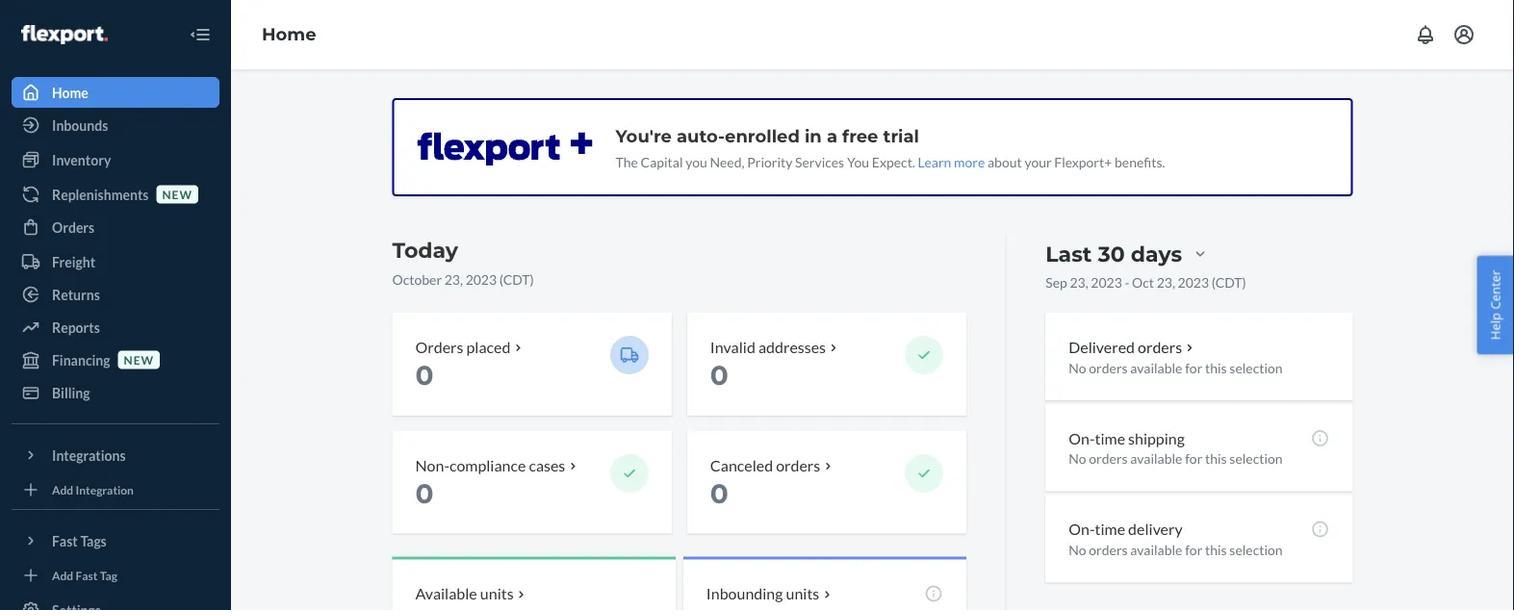 Task type: describe. For each thing, give the bounding box(es) containing it.
0 horizontal spatial home link
[[12, 77, 220, 108]]

1 selection from the top
[[1230, 360, 1283, 376]]

last 30 days
[[1046, 241, 1183, 267]]

compliance
[[450, 456, 526, 475]]

available units
[[416, 585, 514, 604]]

non-compliance cases
[[416, 456, 566, 475]]

days
[[1131, 241, 1183, 267]]

integration
[[76, 483, 134, 497]]

add integration link
[[12, 479, 220, 502]]

0 vertical spatial home link
[[262, 24, 317, 45]]

available for delivery
[[1131, 542, 1183, 559]]

center
[[1487, 270, 1505, 310]]

1 horizontal spatial 23,
[[1070, 274, 1089, 290]]

1 for from the top
[[1186, 360, 1203, 376]]

new for replenishments
[[162, 187, 193, 201]]

oct
[[1133, 274, 1155, 290]]

no orders available for this selection for shipping
[[1069, 451, 1283, 467]]

add fast tag link
[[12, 564, 220, 587]]

1 horizontal spatial )
[[1243, 274, 1247, 290]]

add for add fast tag
[[52, 569, 73, 583]]

orders placed
[[416, 338, 511, 356]]

you're
[[616, 125, 672, 146]]

priority
[[748, 154, 793, 170]]

1 horizontal spatial 2023
[[1091, 274, 1123, 290]]

new for financing
[[124, 353, 154, 367]]

replenishments
[[52, 186, 149, 203]]

orders link
[[12, 212, 220, 243]]

selection for on-time shipping
[[1230, 451, 1283, 467]]

integrations button
[[12, 440, 220, 471]]

0 for canceled
[[711, 477, 729, 510]]

2 horizontal spatial 2023
[[1178, 274, 1210, 290]]

cases
[[529, 456, 566, 475]]

for for on-time shipping
[[1186, 451, 1203, 467]]

orders down delivered
[[1089, 360, 1128, 376]]

units for inbounding units
[[786, 585, 820, 604]]

help center
[[1487, 270, 1505, 340]]

returns
[[52, 287, 100, 303]]

orders inside button
[[1138, 338, 1183, 356]]

reports
[[52, 319, 100, 336]]

the
[[616, 154, 638, 170]]

no for on-time delivery
[[1069, 542, 1087, 559]]

inbounds
[[52, 117, 108, 133]]

returns link
[[12, 279, 220, 310]]

orders for orders placed
[[416, 338, 464, 356]]

available
[[416, 585, 477, 604]]

orders down the on-time delivery
[[1089, 542, 1128, 559]]

delivered orders button
[[1069, 336, 1198, 358]]

2023 inside today october 23, 2023 ( cdt )
[[466, 271, 497, 287]]

fast inside add fast tag link
[[76, 569, 98, 583]]

delivered orders
[[1069, 338, 1183, 356]]

orders for orders
[[52, 219, 95, 235]]

fast tags button
[[12, 526, 220, 557]]

need,
[[710, 154, 745, 170]]

help
[[1487, 313, 1505, 340]]

add fast tag
[[52, 569, 117, 583]]

auto-
[[677, 125, 725, 146]]

about
[[988, 154, 1022, 170]]

tags
[[80, 533, 107, 549]]

1 this from the top
[[1206, 360, 1228, 376]]

-
[[1125, 274, 1130, 290]]

you're auto-enrolled in a free trial the capital you need, priority services you expect. learn more about your flexport+ benefits.
[[616, 125, 1166, 170]]

a
[[827, 125, 838, 146]]

inbounding units
[[707, 585, 820, 604]]

invalid addresses
[[711, 338, 826, 356]]

shipping
[[1129, 429, 1185, 448]]

0 for invalid
[[711, 359, 729, 392]]

freight link
[[12, 247, 220, 277]]

on-time delivery
[[1069, 520, 1183, 539]]

free
[[843, 125, 879, 146]]



Task type: locate. For each thing, give the bounding box(es) containing it.
cdt
[[503, 271, 530, 287], [1216, 274, 1243, 290]]

2023 down days
[[1178, 274, 1210, 290]]

1 on- from the top
[[1069, 429, 1095, 448]]

inbounding units button
[[684, 557, 967, 611]]

integrations
[[52, 447, 126, 464]]

billing
[[52, 385, 90, 401]]

2 no from the top
[[1069, 451, 1087, 467]]

you
[[686, 154, 708, 170]]

0 vertical spatial available
[[1131, 360, 1183, 376]]

0 vertical spatial no
[[1069, 360, 1087, 376]]

23, right sep at the top of the page
[[1070, 274, 1089, 290]]

3 selection from the top
[[1230, 542, 1283, 559]]

units right inbounding
[[786, 585, 820, 604]]

0 down orders placed
[[416, 359, 434, 392]]

1 vertical spatial fast
[[76, 569, 98, 583]]

addresses
[[759, 338, 826, 356]]

fast tags
[[52, 533, 107, 549]]

time for shipping
[[1095, 429, 1126, 448]]

3 this from the top
[[1206, 542, 1228, 559]]

1 horizontal spatial units
[[786, 585, 820, 604]]

1 vertical spatial new
[[124, 353, 154, 367]]

cdt right oct on the top right of page
[[1216, 274, 1243, 290]]

0 vertical spatial selection
[[1230, 360, 1283, 376]]

1 time from the top
[[1095, 429, 1126, 448]]

0 vertical spatial new
[[162, 187, 193, 201]]

on- left delivery
[[1069, 520, 1095, 539]]

today october 23, 2023 ( cdt )
[[392, 237, 534, 287]]

3 no orders available for this selection from the top
[[1069, 542, 1283, 559]]

this
[[1206, 360, 1228, 376], [1206, 451, 1228, 467], [1206, 542, 1228, 559]]

0
[[416, 359, 434, 392], [711, 359, 729, 392], [416, 477, 434, 510], [711, 477, 729, 510]]

learn more link
[[918, 154, 985, 170]]

1 vertical spatial for
[[1186, 451, 1203, 467]]

23,
[[445, 271, 463, 287], [1070, 274, 1089, 290], [1157, 274, 1176, 290]]

1 vertical spatial no
[[1069, 451, 1087, 467]]

available down delivery
[[1131, 542, 1183, 559]]

no
[[1069, 360, 1087, 376], [1069, 451, 1087, 467], [1069, 542, 1087, 559]]

( up placed
[[500, 271, 503, 287]]

add left integration
[[52, 483, 73, 497]]

no down the on-time delivery
[[1069, 542, 1087, 559]]

1 vertical spatial no orders available for this selection
[[1069, 451, 1283, 467]]

time left shipping
[[1095, 429, 1126, 448]]

home up inbounds on the top left of page
[[52, 84, 88, 101]]

orders down on-time shipping
[[1089, 451, 1128, 467]]

fast left tags
[[52, 533, 78, 549]]

1 vertical spatial on-
[[1069, 520, 1095, 539]]

available down shipping
[[1131, 451, 1183, 467]]

2 vertical spatial selection
[[1230, 542, 1283, 559]]

in
[[805, 125, 822, 146]]

home link
[[262, 24, 317, 45], [12, 77, 220, 108]]

new down reports link
[[124, 353, 154, 367]]

trial
[[884, 125, 920, 146]]

available units button
[[392, 557, 676, 611]]

on-time shipping
[[1069, 429, 1185, 448]]

last
[[1046, 241, 1093, 267]]

your
[[1025, 154, 1052, 170]]

2 on- from the top
[[1069, 520, 1095, 539]]

no orders available for this selection down delivery
[[1069, 542, 1283, 559]]

units right available
[[480, 585, 514, 604]]

financing
[[52, 352, 110, 368]]

3 available from the top
[[1131, 542, 1183, 559]]

2 time from the top
[[1095, 520, 1126, 539]]

add
[[52, 483, 73, 497], [52, 569, 73, 583]]

2023
[[466, 271, 497, 287], [1091, 274, 1123, 290], [1178, 274, 1210, 290]]

flexport+
[[1055, 154, 1113, 170]]

1 vertical spatial available
[[1131, 451, 1183, 467]]

no orders available for this selection
[[1069, 360, 1283, 376], [1069, 451, 1283, 467], [1069, 542, 1283, 559]]

0 vertical spatial on-
[[1069, 429, 1095, 448]]

freight
[[52, 254, 95, 270]]

on- for on-time shipping
[[1069, 429, 1095, 448]]

no orders available for this selection for delivery
[[1069, 542, 1283, 559]]

0 for orders
[[416, 359, 434, 392]]

23, right oct on the top right of page
[[1157, 274, 1176, 290]]

benefits.
[[1115, 154, 1166, 170]]

0 horizontal spatial orders
[[52, 219, 95, 235]]

reports link
[[12, 312, 220, 343]]

canceled orders
[[711, 456, 821, 475]]

0 horizontal spatial )
[[530, 271, 534, 287]]

units for available units
[[480, 585, 514, 604]]

0 vertical spatial fast
[[52, 533, 78, 549]]

enrolled
[[725, 125, 800, 146]]

)
[[530, 271, 534, 287], [1243, 274, 1247, 290]]

1 vertical spatial orders
[[416, 338, 464, 356]]

available for shipping
[[1131, 451, 1183, 467]]

2 vertical spatial for
[[1186, 542, 1203, 559]]

inbounding
[[707, 585, 783, 604]]

0 vertical spatial home
[[262, 24, 317, 45]]

time left delivery
[[1095, 520, 1126, 539]]

no down delivered
[[1069, 360, 1087, 376]]

available down delivered orders button
[[1131, 360, 1183, 376]]

no orders available for this selection down shipping
[[1069, 451, 1283, 467]]

2 vertical spatial no orders available for this selection
[[1069, 542, 1283, 559]]

time
[[1095, 429, 1126, 448], [1095, 520, 1126, 539]]

flexport logo image
[[21, 25, 108, 44]]

0 down non-
[[416, 477, 434, 510]]

1 vertical spatial time
[[1095, 520, 1126, 539]]

home right "close navigation" image
[[262, 24, 317, 45]]

2 no orders available for this selection from the top
[[1069, 451, 1283, 467]]

time for delivery
[[1095, 520, 1126, 539]]

0 vertical spatial add
[[52, 483, 73, 497]]

0 vertical spatial orders
[[52, 219, 95, 235]]

2 this from the top
[[1206, 451, 1228, 467]]

orders right canceled
[[776, 456, 821, 475]]

3 for from the top
[[1186, 542, 1203, 559]]

fast left tag
[[76, 569, 98, 583]]

tag
[[100, 569, 117, 583]]

1 vertical spatial home
[[52, 84, 88, 101]]

1 vertical spatial this
[[1206, 451, 1228, 467]]

inventory link
[[12, 144, 220, 175]]

2 vertical spatial available
[[1131, 542, 1183, 559]]

2 horizontal spatial 23,
[[1157, 274, 1176, 290]]

open notifications image
[[1415, 23, 1438, 46]]

0 for non-
[[416, 477, 434, 510]]

home
[[262, 24, 317, 45], [52, 84, 88, 101]]

delivered
[[1069, 338, 1135, 356]]

0 vertical spatial this
[[1206, 360, 1228, 376]]

new
[[162, 187, 193, 201], [124, 353, 154, 367]]

1 horizontal spatial cdt
[[1216, 274, 1243, 290]]

you
[[847, 154, 870, 170]]

0 down canceled
[[711, 477, 729, 510]]

add down fast tags
[[52, 569, 73, 583]]

orders right delivered
[[1138, 338, 1183, 356]]

0 down invalid
[[711, 359, 729, 392]]

(
[[500, 271, 503, 287], [1212, 274, 1216, 290]]

selection for on-time delivery
[[1230, 542, 1283, 559]]

home link right "close navigation" image
[[262, 24, 317, 45]]

orders left placed
[[416, 338, 464, 356]]

placed
[[467, 338, 511, 356]]

orders up freight
[[52, 219, 95, 235]]

1 add from the top
[[52, 483, 73, 497]]

2 selection from the top
[[1230, 451, 1283, 467]]

sep
[[1046, 274, 1068, 290]]

invalid
[[711, 338, 756, 356]]

2023 left -
[[1091, 274, 1123, 290]]

1 horizontal spatial (
[[1212, 274, 1216, 290]]

selection
[[1230, 360, 1283, 376], [1230, 451, 1283, 467], [1230, 542, 1283, 559]]

orders
[[1138, 338, 1183, 356], [1089, 360, 1128, 376], [1089, 451, 1128, 467], [776, 456, 821, 475], [1089, 542, 1128, 559]]

cdt up placed
[[503, 271, 530, 287]]

0 horizontal spatial home
[[52, 84, 88, 101]]

2 vertical spatial this
[[1206, 542, 1228, 559]]

( inside today october 23, 2023 ( cdt )
[[500, 271, 503, 287]]

1 horizontal spatial home
[[262, 24, 317, 45]]

1 horizontal spatial orders
[[416, 338, 464, 356]]

help center button
[[1478, 256, 1515, 355]]

2 vertical spatial no
[[1069, 542, 1087, 559]]

inventory
[[52, 152, 111, 168]]

delivery
[[1129, 520, 1183, 539]]

0 vertical spatial time
[[1095, 429, 1126, 448]]

no orders available for this selection down delivered orders button
[[1069, 360, 1283, 376]]

23, right october
[[445, 271, 463, 287]]

) inside today october 23, 2023 ( cdt )
[[530, 271, 534, 287]]

0 horizontal spatial 2023
[[466, 271, 497, 287]]

units inside button
[[480, 585, 514, 604]]

this for shipping
[[1206, 451, 1228, 467]]

23, inside today october 23, 2023 ( cdt )
[[445, 271, 463, 287]]

fast inside fast tags dropdown button
[[52, 533, 78, 549]]

3 no from the top
[[1069, 542, 1087, 559]]

expect.
[[872, 154, 916, 170]]

1 no from the top
[[1069, 360, 1087, 376]]

1 units from the left
[[480, 585, 514, 604]]

( right oct on the top right of page
[[1212, 274, 1216, 290]]

1 horizontal spatial home link
[[262, 24, 317, 45]]

open account menu image
[[1453, 23, 1476, 46]]

cdt inside today october 23, 2023 ( cdt )
[[503, 271, 530, 287]]

non-
[[416, 456, 450, 475]]

0 horizontal spatial 23,
[[445, 271, 463, 287]]

1 vertical spatial add
[[52, 569, 73, 583]]

for
[[1186, 360, 1203, 376], [1186, 451, 1203, 467], [1186, 542, 1203, 559]]

on- for on-time delivery
[[1069, 520, 1095, 539]]

30
[[1099, 241, 1125, 267]]

capital
[[641, 154, 683, 170]]

billing link
[[12, 378, 220, 408]]

no for on-time shipping
[[1069, 451, 1087, 467]]

0 horizontal spatial (
[[500, 271, 503, 287]]

canceled
[[711, 456, 773, 475]]

2023 right october
[[466, 271, 497, 287]]

2 for from the top
[[1186, 451, 1203, 467]]

1 no orders available for this selection from the top
[[1069, 360, 1283, 376]]

on- left shipping
[[1069, 429, 1095, 448]]

add for add integration
[[52, 483, 73, 497]]

close navigation image
[[189, 23, 212, 46]]

0 horizontal spatial cdt
[[503, 271, 530, 287]]

for for on-time delivery
[[1186, 542, 1203, 559]]

0 horizontal spatial units
[[480, 585, 514, 604]]

learn
[[918, 154, 952, 170]]

sep 23, 2023 - oct 23, 2023 ( cdt )
[[1046, 274, 1247, 290]]

1 horizontal spatial new
[[162, 187, 193, 201]]

more
[[954, 154, 985, 170]]

1 available from the top
[[1131, 360, 1183, 376]]

available
[[1131, 360, 1183, 376], [1131, 451, 1183, 467], [1131, 542, 1183, 559]]

october
[[392, 271, 442, 287]]

add integration
[[52, 483, 134, 497]]

home link up inbounds link
[[12, 77, 220, 108]]

units inside "button"
[[786, 585, 820, 604]]

0 vertical spatial for
[[1186, 360, 1203, 376]]

new up orders link
[[162, 187, 193, 201]]

inbounds link
[[12, 110, 220, 141]]

0 horizontal spatial new
[[124, 353, 154, 367]]

2 available from the top
[[1131, 451, 1183, 467]]

1 vertical spatial home link
[[12, 77, 220, 108]]

this for delivery
[[1206, 542, 1228, 559]]

services
[[796, 154, 845, 170]]

2 add from the top
[[52, 569, 73, 583]]

1 vertical spatial selection
[[1230, 451, 1283, 467]]

today
[[392, 237, 458, 263]]

0 vertical spatial no orders available for this selection
[[1069, 360, 1283, 376]]

units
[[480, 585, 514, 604], [786, 585, 820, 604]]

2 units from the left
[[786, 585, 820, 604]]

no down on-time shipping
[[1069, 451, 1087, 467]]



Task type: vqa. For each thing, say whether or not it's contained in the screenshot.
the left ALL
no



